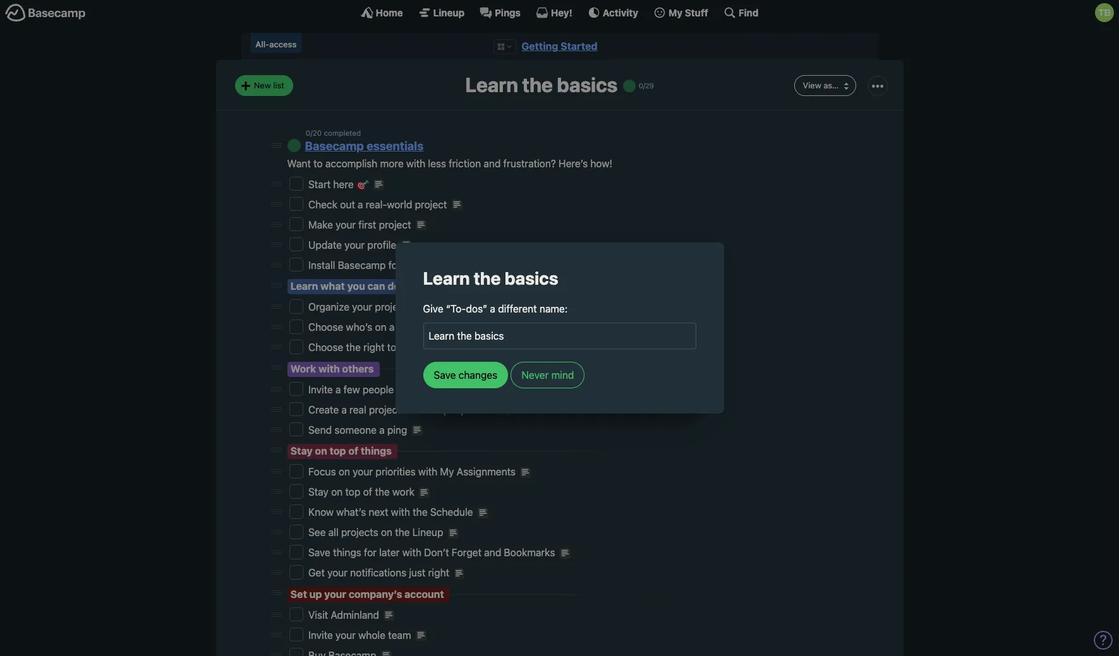 Task type: vqa. For each thing, say whether or not it's contained in the screenshot.
jacket
no



Task type: locate. For each thing, give the bounding box(es) containing it.
invite for invite your whole team
[[309, 630, 333, 642]]

things down send someone a ping
[[361, 446, 392, 457]]

choose who's on a project
[[309, 322, 432, 333]]

on right who's
[[375, 322, 387, 333]]

view as…
[[803, 80, 839, 90]]

of down someone on the left
[[349, 446, 359, 457]]

getting started link
[[522, 40, 598, 52]]

what's
[[337, 507, 366, 519]]

of up next
[[363, 487, 373, 499]]

1 vertical spatial you
[[427, 384, 444, 396]]

to right want
[[314, 158, 323, 169]]

0 horizontal spatial to
[[314, 158, 323, 169]]

your right up
[[325, 589, 347, 600]]

0 vertical spatial stay
[[291, 446, 313, 457]]

ping
[[388, 425, 407, 436]]

send someone a ping link
[[309, 425, 410, 436]]

view
[[803, 80, 822, 90]]

started
[[561, 40, 598, 52]]

1 vertical spatial choose
[[309, 342, 344, 354]]

do
[[388, 281, 400, 292]]

activity
[[603, 7, 639, 18]]

real-
[[366, 199, 387, 210]]

things
[[361, 446, 392, 457], [333, 548, 362, 559]]

frustration?
[[504, 158, 556, 169]]

1 horizontal spatial my
[[669, 7, 683, 18]]

basics up different
[[505, 268, 559, 289]]

set
[[291, 589, 307, 600]]

home link
[[361, 6, 403, 19]]

you left can
[[347, 281, 365, 292]]

project down world
[[379, 219, 411, 231]]

a right the out
[[358, 199, 363, 210]]

people right add
[[444, 405, 475, 416]]

a left real
[[342, 405, 347, 416]]

for up do
[[389, 260, 401, 271]]

1 vertical spatial and
[[404, 405, 421, 416]]

choose the right tools for a project
[[309, 342, 471, 354]]

on up focus
[[315, 446, 327, 457]]

my
[[669, 7, 683, 18], [440, 467, 454, 478]]

0 horizontal spatial people
[[363, 384, 394, 396]]

2 horizontal spatial to
[[478, 405, 487, 416]]

0 horizontal spatial for
[[364, 548, 377, 559]]

top up what's
[[345, 487, 361, 499]]

list
[[273, 80, 284, 90]]

2 invite from the top
[[309, 630, 333, 642]]

1 horizontal spatial to
[[397, 384, 406, 396]]

0 vertical spatial people
[[363, 384, 394, 396]]

check
[[309, 199, 338, 210]]

0 horizontal spatial of
[[349, 446, 359, 457]]

hey! button
[[536, 6, 573, 19]]

organize your projects
[[309, 302, 415, 313]]

invite your whole team link
[[309, 630, 414, 642]]

stuff
[[685, 7, 709, 18]]

home
[[376, 7, 403, 18]]

my inside popup button
[[669, 7, 683, 18]]

stay
[[291, 446, 313, 457], [309, 487, 329, 499]]

for right tools
[[413, 342, 425, 354]]

can
[[368, 281, 385, 292]]

2 vertical spatial to
[[478, 405, 487, 416]]

add
[[424, 405, 441, 416]]

1 horizontal spatial you
[[427, 384, 444, 396]]

my left stuff
[[669, 7, 683, 18]]

things down all
[[333, 548, 362, 559]]

2 vertical spatial for
[[364, 548, 377, 559]]

1 vertical spatial basics
[[505, 268, 559, 289]]

install
[[309, 260, 335, 271]]

you right join
[[427, 384, 444, 396]]

basecamp down update your profile link
[[338, 260, 386, 271]]

1 horizontal spatial right
[[429, 568, 450, 579]]

basecamp down the 0/20 completed link
[[305, 139, 364, 153]]

phone
[[427, 260, 456, 271]]

with right the work
[[319, 363, 340, 375]]

it
[[490, 405, 495, 416]]

the down know what's next with the schedule link
[[395, 528, 410, 539]]

1 vertical spatial projects
[[375, 302, 412, 313]]

your down the visit adminland link
[[336, 630, 356, 642]]

1 vertical spatial top
[[345, 487, 361, 499]]

top for the
[[345, 487, 361, 499]]

less
[[428, 158, 446, 169]]

all-access element
[[251, 33, 302, 53]]

organize
[[309, 302, 350, 313]]

pings button
[[480, 6, 521, 19]]

project down "to-
[[436, 342, 468, 354]]

0 vertical spatial lineup
[[434, 7, 465, 18]]

1 choose from the top
[[309, 322, 344, 333]]

0 vertical spatial of
[[349, 446, 359, 457]]

projects down phone
[[426, 281, 467, 292]]

0 vertical spatial invite
[[309, 384, 333, 396]]

make
[[309, 219, 333, 231]]

know what's next with the schedule link
[[309, 507, 476, 519]]

getting started
[[522, 40, 598, 52]]

2 vertical spatial projects
[[341, 528, 379, 539]]

send someone a ping
[[309, 425, 410, 436]]

and right 'forget'
[[485, 548, 502, 559]]

1 vertical spatial for
[[413, 342, 425, 354]]

0 horizontal spatial right
[[364, 342, 385, 354]]

stay down send
[[291, 446, 313, 457]]

2 choose from the top
[[309, 342, 344, 354]]

the down work
[[413, 507, 428, 519]]

and right friction
[[484, 158, 501, 169]]

None submit
[[423, 362, 509, 389]]

on down stay on top of things link
[[339, 467, 350, 478]]

team
[[388, 630, 411, 642]]

a left 'ping' at the bottom
[[379, 425, 385, 436]]

choose up 'work with others'
[[309, 342, 344, 354]]

with up just
[[403, 548, 422, 559]]

projects
[[426, 281, 467, 292], [375, 302, 412, 313], [341, 528, 379, 539]]

people right few
[[363, 384, 394, 396]]

update
[[309, 240, 342, 251]]

projects down do
[[375, 302, 412, 313]]

on up later
[[381, 528, 393, 539]]

breadcrumb element
[[241, 33, 879, 60]]

0 vertical spatial top
[[330, 446, 346, 457]]

send
[[309, 425, 332, 436]]

here
[[333, 179, 354, 190]]

set up your company's account
[[291, 589, 444, 600]]

stay on top of things link
[[291, 446, 392, 457]]

invite down visit
[[309, 630, 333, 642]]

on
[[375, 322, 387, 333], [315, 446, 327, 457], [339, 467, 350, 478], [331, 487, 343, 499], [381, 528, 393, 539]]

visit adminland link
[[309, 610, 382, 622]]

up
[[310, 589, 322, 600]]

for for 🎯
[[389, 260, 401, 271]]

lineup inside main element
[[434, 7, 465, 18]]

2 horizontal spatial for
[[413, 342, 425, 354]]

1 vertical spatial invite
[[309, 630, 333, 642]]

to left join
[[397, 384, 406, 396]]

1 vertical spatial stay
[[309, 487, 329, 499]]

0 vertical spatial my
[[669, 7, 683, 18]]

few
[[344, 384, 360, 396]]

1 horizontal spatial for
[[389, 260, 401, 271]]

top up focus
[[330, 446, 346, 457]]

basics down started
[[557, 73, 618, 97]]

learn the basics up give "to-dos" a different name:
[[423, 268, 559, 289]]

stay up know at the bottom of the page
[[309, 487, 329, 499]]

focus on your priorities with my assignments link
[[309, 467, 519, 478]]

learn the basics down getting
[[466, 73, 618, 97]]

your up who's
[[352, 302, 373, 313]]

accomplish
[[326, 158, 378, 169]]

see all projects on the lineup link
[[309, 528, 446, 539]]

0 vertical spatial learn the basics
[[466, 73, 618, 97]]

1 horizontal spatial of
[[363, 487, 373, 499]]

0 vertical spatial and
[[484, 158, 501, 169]]

learn
[[466, 73, 518, 97], [423, 268, 470, 289], [291, 281, 318, 292]]

view as… button
[[795, 75, 856, 96]]

on up what's
[[331, 487, 343, 499]]

never
[[522, 370, 549, 381]]

1 vertical spatial of
[[363, 487, 373, 499]]

invite for invite a few people to join you
[[309, 384, 333, 396]]

world
[[387, 199, 413, 210]]

for left later
[[364, 548, 377, 559]]

learn what you can do with projects
[[291, 281, 467, 292]]

your up stay on top of the work
[[353, 467, 373, 478]]

project
[[415, 199, 447, 210], [379, 219, 411, 231], [397, 322, 430, 333], [436, 342, 468, 354], [369, 405, 401, 416]]

2 vertical spatial and
[[485, 548, 502, 559]]

right down don't
[[429, 568, 450, 579]]

company's
[[349, 589, 402, 600]]

priorities
[[376, 467, 416, 478]]

with left less
[[406, 158, 426, 169]]

0 vertical spatial choose
[[309, 322, 344, 333]]

later
[[380, 548, 400, 559]]

and left add
[[404, 405, 421, 416]]

right down choose who's on a project
[[364, 342, 385, 354]]

top for things
[[330, 446, 346, 457]]

of for things
[[349, 446, 359, 457]]

1 invite from the top
[[309, 384, 333, 396]]

see all projects on the lineup
[[309, 528, 446, 539]]

for
[[389, 260, 401, 271], [413, 342, 425, 354], [364, 548, 377, 559]]

0 vertical spatial for
[[389, 260, 401, 271]]

a right tools
[[428, 342, 433, 354]]

1 horizontal spatial people
[[444, 405, 475, 416]]

lineup left the pings popup button
[[434, 7, 465, 18]]

projects down what's
[[341, 528, 379, 539]]

with
[[406, 158, 426, 169], [403, 281, 424, 292], [319, 363, 340, 375], [419, 467, 438, 478], [391, 507, 410, 519], [403, 548, 422, 559]]

your
[[336, 219, 356, 231], [345, 240, 365, 251], [404, 260, 424, 271], [352, 302, 373, 313], [353, 467, 373, 478], [328, 568, 348, 579], [325, 589, 347, 600], [336, 630, 356, 642]]

of for the
[[363, 487, 373, 499]]

choose down organize
[[309, 322, 344, 333]]

basecamp essentials link
[[305, 139, 424, 153]]

hey!
[[551, 7, 573, 18]]

stay on top of the work link
[[309, 487, 417, 499]]

1 vertical spatial my
[[440, 467, 454, 478]]

lineup up the save things for later with don't forget and bookmarks link
[[413, 528, 444, 539]]

0 horizontal spatial you
[[347, 281, 365, 292]]

choose for choose who's on a project
[[309, 322, 344, 333]]

find button
[[724, 6, 759, 19]]

lineup
[[434, 7, 465, 18], [413, 528, 444, 539]]

invite up create
[[309, 384, 333, 396]]

Give "To-dos" a different name: text field
[[423, 323, 697, 349]]

want to accomplish more with less friction and frustration? here's how!
[[287, 158, 613, 169]]

work with others link
[[291, 363, 374, 375]]

to left it
[[478, 405, 487, 416]]

my left assignments
[[440, 467, 454, 478]]



Task type: describe. For each thing, give the bounding box(es) containing it.
create
[[309, 405, 339, 416]]

1 vertical spatial people
[[444, 405, 475, 416]]

activity link
[[588, 6, 639, 19]]

schedule
[[431, 507, 473, 519]]

switch accounts image
[[5, 3, 86, 23]]

main element
[[0, 0, 1120, 25]]

give
[[423, 303, 444, 315]]

my stuff
[[669, 7, 709, 18]]

the down getting
[[523, 73, 553, 97]]

0 vertical spatial projects
[[426, 281, 467, 292]]

pings
[[495, 7, 521, 18]]

invite a few people to join you link
[[309, 384, 447, 396]]

your down make your first project
[[345, 240, 365, 251]]

the up next
[[375, 487, 390, 499]]

choose the right tools for a project link
[[309, 342, 471, 354]]

tools
[[387, 342, 410, 354]]

know what's next with the schedule
[[309, 507, 476, 519]]

join
[[409, 384, 425, 396]]

bookmarks
[[504, 548, 555, 559]]

access
[[269, 39, 297, 49]]

forget
[[452, 548, 482, 559]]

my stuff button
[[654, 6, 709, 19]]

update your profile
[[309, 240, 399, 251]]

first
[[359, 219, 377, 231]]

stay for stay on top of things
[[291, 446, 313, 457]]

for for your
[[364, 548, 377, 559]]

a right the dos"
[[490, 303, 496, 315]]

find
[[739, 7, 759, 18]]

get your notifications just right
[[309, 568, 452, 579]]

with down work
[[391, 507, 410, 519]]

essentials
[[367, 139, 424, 153]]

save things for later with don't forget and bookmarks link
[[309, 548, 558, 559]]

0 vertical spatial you
[[347, 281, 365, 292]]

0 vertical spatial basecamp
[[305, 139, 364, 153]]

choose who's on a project link
[[309, 322, 432, 333]]

friction
[[449, 158, 481, 169]]

assignments
[[457, 467, 516, 478]]

who's
[[346, 322, 373, 333]]

with right do
[[403, 281, 424, 292]]

get
[[309, 568, 325, 579]]

more
[[380, 158, 404, 169]]

the up give "to-dos" a different name:
[[474, 268, 501, 289]]

visit adminland
[[309, 610, 382, 622]]

the down who's
[[346, 342, 361, 354]]

just
[[409, 568, 426, 579]]

basecamp essentials
[[305, 139, 424, 153]]

know
[[309, 507, 334, 519]]

as…
[[824, 80, 839, 90]]

a left few
[[336, 384, 341, 396]]

on for stay on top of things
[[315, 446, 327, 457]]

project down invite a few people to join you
[[369, 405, 401, 416]]

profile
[[368, 240, 397, 251]]

project up tools
[[397, 322, 430, 333]]

🎯
[[357, 179, 369, 190]]

with right priorities
[[419, 467, 438, 478]]

1 vertical spatial things
[[333, 548, 362, 559]]

whole
[[359, 630, 386, 642]]

organize your projects link
[[309, 302, 415, 313]]

see
[[309, 528, 326, 539]]

work
[[291, 363, 316, 375]]

focus on your priorities with my assignments
[[309, 467, 519, 478]]

out
[[340, 199, 355, 210]]

and for friction
[[484, 158, 501, 169]]

update your profile link
[[309, 240, 399, 251]]

0 vertical spatial basics
[[557, 73, 618, 97]]

projects for organize your projects
[[375, 302, 412, 313]]

start here 🎯
[[309, 179, 372, 190]]

stay for stay on top of the work
[[309, 487, 329, 499]]

name:
[[540, 303, 568, 315]]

project right world
[[415, 199, 447, 210]]

and for forget
[[485, 548, 502, 559]]

start
[[309, 179, 331, 190]]

don't
[[424, 548, 449, 559]]

on for focus on your priorities with my assignments
[[339, 467, 350, 478]]

1 vertical spatial learn the basics
[[423, 268, 559, 289]]

0 vertical spatial right
[[364, 342, 385, 354]]

1 vertical spatial basecamp
[[338, 260, 386, 271]]

0 horizontal spatial my
[[440, 467, 454, 478]]

getting
[[522, 40, 559, 52]]

all-
[[256, 39, 270, 49]]

focus
[[309, 467, 336, 478]]

1 vertical spatial lineup
[[413, 528, 444, 539]]

a up choose the right tools for a project link at the bottom left of the page
[[389, 322, 395, 333]]

on for stay on top of the work
[[331, 487, 343, 499]]

adminland
[[331, 610, 379, 622]]

invite your whole team
[[309, 630, 414, 642]]

lineup link
[[418, 6, 465, 19]]

set up your company's account link
[[291, 589, 444, 600]]

give "to-dos" a different name:
[[423, 303, 568, 315]]

stay on top of the work
[[309, 487, 417, 499]]

mind
[[552, 370, 574, 381]]

work
[[393, 487, 415, 499]]

all
[[329, 528, 339, 539]]

make your first project link
[[309, 219, 414, 231]]

0/20
[[306, 129, 322, 137]]

dos"
[[466, 303, 488, 315]]

never mind
[[522, 370, 574, 381]]

check out a real-world project
[[309, 199, 450, 210]]

your left phone
[[404, 260, 424, 271]]

1 vertical spatial right
[[429, 568, 450, 579]]

new list
[[254, 80, 284, 90]]

choose for choose the right tools for a project
[[309, 342, 344, 354]]

tim burton image
[[1096, 3, 1115, 22]]

make your first project
[[309, 219, 414, 231]]

1 vertical spatial to
[[397, 384, 406, 396]]

install basecamp for your phone link
[[309, 260, 458, 271]]

0/20 completed link
[[306, 129, 361, 137]]

learn what you can do with projects link
[[291, 281, 467, 292]]

0 vertical spatial things
[[361, 446, 392, 457]]

visit
[[309, 610, 328, 622]]

your down the out
[[336, 219, 356, 231]]

"to-
[[446, 303, 466, 315]]

completed
[[324, 129, 361, 137]]

your right get
[[328, 568, 348, 579]]

someone
[[335, 425, 377, 436]]

want
[[287, 158, 311, 169]]

0 vertical spatial to
[[314, 158, 323, 169]]

projects for see all projects on the lineup
[[341, 528, 379, 539]]

never mind button
[[511, 362, 585, 389]]

save things for later with don't forget and bookmarks
[[309, 548, 558, 559]]



